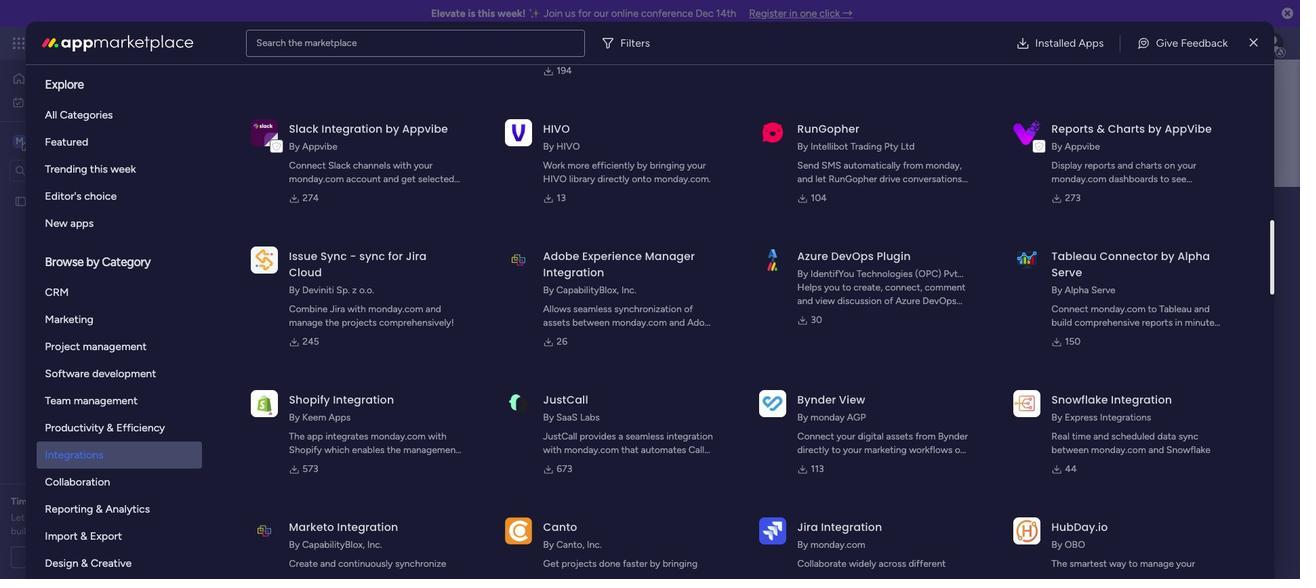 Task type: vqa. For each thing, say whether or not it's contained in the screenshot.
A to the right
yes



Task type: describe. For each thing, give the bounding box(es) containing it.
capabilityblox, inside adobe experience manager integration by capabilityblox, inc.
[[557, 285, 619, 296]]

comment
[[925, 282, 966, 294]]

your left the boards.
[[1104, 187, 1123, 199]]

app logo image for shopify integration
[[251, 390, 278, 418]]

to inside the smartest way to manage your hubspot marketing data i
[[1129, 559, 1138, 570]]

on inside connect your digital assets from bynder directly to your marketing workflows on monday.com work os.
[[955, 445, 966, 456]]

1 vertical spatial alpha
[[1065, 285, 1090, 296]]

44
[[1066, 464, 1077, 475]]

plugin
[[877, 249, 911, 264]]

your inside get projects done faster by bringing your canto library directly int
[[543, 572, 562, 580]]

all
[[45, 109, 57, 121]]

0 vertical spatial alpha
[[1178, 249, 1211, 264]]

charge
[[92, 526, 122, 538]]

browse
[[45, 255, 84, 270]]

0 horizontal spatial marketing
[[45, 313, 93, 326]]

and down scheduled
[[1149, 445, 1165, 456]]

monday.com inside display reports and charts on your monday.com dashboards to see statistics of your boards.
[[1052, 174, 1107, 185]]

ltd inside azure devops plugin by identifyou technologies (opc) pvt ltd
[[798, 282, 812, 294]]

one
[[800, 7, 817, 20]]

selected
[[418, 174, 455, 185]]

monday inside the bynder view by monday agp
[[811, 412, 845, 424]]

what
[[107, 513, 129, 524]]

design
[[45, 557, 78, 570]]

browse by category
[[45, 255, 151, 270]]

conference
[[641, 7, 694, 20]]

let
[[11, 513, 25, 524]]

continuously
[[338, 559, 393, 570]]

projects inside combine jira with monday.com and manage the projects comprehensively!
[[342, 317, 377, 329]]

notifications image
[[1063, 37, 1076, 50]]

and right jobs
[[334, 572, 350, 580]]

o.o.
[[359, 285, 374, 296]]

seamless inside "allows seamless synchronization of assets between monday.com and adobe experience manager."
[[574, 304, 612, 315]]

main workspace
[[31, 135, 111, 148]]

jira inside jira integration by monday.com
[[798, 520, 819, 536]]

apps marketplace image
[[42, 35, 194, 51]]

canto inside the canto by canto, inc.
[[543, 520, 578, 536]]

z
[[352, 285, 357, 296]]

& for creative
[[81, 557, 88, 570]]

notifications.
[[289, 187, 344, 199]]

jira integration by monday.com
[[798, 520, 883, 551]]

integration inside adobe experience manager integration by capabilityblox, inc.
[[543, 265, 605, 281]]

send sms automatically from monday, and let rungopher drive conversations with ai
[[798, 160, 963, 199]]

jira inside combine jira with monday.com and manage the projects comprehensively!
[[330, 304, 345, 315]]

software development
[[45, 368, 156, 380]]

your up see
[[1178, 160, 1197, 172]]

driven
[[1089, 331, 1116, 342]]

search everything image
[[1185, 37, 1199, 50]]

automates
[[641, 445, 687, 456]]

dapulse x slim image
[[1250, 35, 1258, 51]]

0 horizontal spatial appvibe
[[302, 141, 338, 153]]

create
[[289, 559, 318, 570]]

monday.com down the enables
[[356, 458, 411, 470]]

integration for capabilityblox,
[[337, 520, 398, 536]]

work inside work more efficiently by bringing your hivo library directly onto monday.com.
[[543, 160, 566, 172]]

by inside jira integration by monday.com
[[798, 540, 809, 551]]

0 vertical spatial our
[[594, 7, 609, 20]]

and inside "allows seamless synchronization of assets between monday.com and adobe experience manager."
[[670, 317, 685, 329]]

0 horizontal spatial the
[[288, 37, 303, 48]]

integration for appvibe
[[322, 121, 383, 137]]

reports inside connect monday.com to tableau and build comprehensive reports in minutes for data-driven decisions.
[[1143, 317, 1173, 329]]

click
[[820, 7, 841, 20]]

justcall for justcall provides a seamless integration with monday.com that automates call and sms logging.
[[543, 431, 578, 443]]

visited
[[375, 306, 403, 317]]

select product image
[[12, 37, 26, 50]]

data inside "real time and scheduled data sync between monday.com and snowflake"
[[1158, 431, 1177, 443]]

new
[[45, 217, 68, 230]]

1 vertical spatial serve
[[1092, 285, 1116, 296]]

hivo inside work more efficiently by bringing your hivo library directly onto monday.com.
[[543, 174, 567, 185]]

app logo image for hubday.io
[[1014, 518, 1041, 545]]

directly inside connect your digital assets from bynder directly to your marketing workflows on monday.com work os.
[[798, 445, 830, 456]]

the for hubday.io
[[1052, 559, 1068, 570]]

recent boards
[[256, 273, 326, 286]]

boards.
[[1125, 187, 1156, 199]]

register in one click →
[[750, 7, 853, 20]]

113
[[811, 464, 824, 475]]

which
[[324, 445, 350, 456]]

inc. inside marketo integration by capabilityblox, inc.
[[367, 540, 382, 551]]

apps inside button
[[1079, 36, 1104, 49]]

an
[[50, 496, 60, 508]]

app logo image for bynder view
[[760, 390, 787, 418]]

that
[[622, 445, 639, 456]]

time for an expert review let our experts review what you've built so far. free of charge
[[11, 496, 158, 538]]

and inside helps you to create, connect, comment and view discussion of azure devops work items directly from monday.com
[[798, 296, 813, 307]]

app logo image for canto
[[505, 518, 533, 545]]

your inside the smartest way to manage your hubspot marketing data i
[[1177, 559, 1196, 570]]

tableau inside tableau connector by alpha serve by alpha serve
[[1052, 249, 1097, 264]]

from inside connect your digital assets from bynder directly to your marketing workflows on monday.com work os.
[[916, 431, 936, 443]]

comprehensive
[[1075, 317, 1140, 329]]

between inside "real time and scheduled data sync between monday.com and snowflake"
[[1052, 445, 1089, 456]]

brad klo image
[[1263, 33, 1284, 54]]

reporting
[[45, 503, 93, 516]]

search
[[257, 37, 286, 48]]

different
[[909, 559, 946, 570]]

your down agp
[[837, 431, 856, 443]]

to inside display reports and charts on your monday.com dashboards to see statistics of your boards.
[[1161, 174, 1170, 185]]

charts
[[1136, 160, 1163, 172]]

project
[[45, 340, 80, 353]]

give feedback
[[1157, 36, 1229, 49]]

see plans
[[237, 37, 278, 49]]

my work button
[[8, 91, 146, 113]]

filters
[[621, 36, 650, 49]]

with inside the app integrates monday.com with shopify which enables the management of shop data in monday.com
[[428, 431, 447, 443]]

dashboards inside display reports and charts on your monday.com dashboards to see statistics of your boards.
[[1109, 174, 1159, 185]]

trending this week
[[45, 163, 136, 176]]

245
[[303, 336, 319, 348]]

team management
[[45, 395, 138, 408]]

home
[[31, 73, 57, 84]]

of inside the app integrates monday.com with shopify which enables the management of shop data in monday.com
[[289, 458, 298, 470]]

reports inside display reports and charts on your monday.com dashboards to see statistics of your boards.
[[1085, 160, 1116, 172]]

& for charts
[[1097, 121, 1106, 137]]

ltd inside rungopher by intellibot trading pty ltd
[[901, 141, 915, 153]]

app logo image for azure devops plugin
[[760, 247, 787, 274]]

work for monday
[[110, 35, 134, 51]]

charts
[[1109, 121, 1146, 137]]

marketo
[[289, 520, 334, 536]]

shopify inside the app integrates monday.com with shopify which enables the management of shop data in monday.com
[[289, 445, 322, 456]]

real time and scheduled data sync between monday.com and snowflake
[[1052, 431, 1211, 456]]

combine jira with monday.com and manage the projects comprehensively!
[[289, 304, 454, 329]]

monday.com inside jira integration by monday.com
[[811, 540, 866, 551]]

help
[[1197, 546, 1221, 559]]

connect slack channels with your monday.com account and get selected notifications.
[[289, 160, 455, 199]]

by inside slack integration by appvibe by appvibe
[[289, 141, 300, 153]]

manager
[[645, 249, 695, 264]]

for right us
[[578, 7, 592, 20]]

slack integration by appvibe by appvibe
[[289, 121, 448, 153]]

and inside send sms automatically from monday, and let rungopher drive conversations with ai
[[798, 174, 813, 185]]

app logo image for issue sync - sync for jira cloud
[[251, 247, 278, 274]]

canto inside get projects done faster by bringing your canto library directly int
[[565, 572, 591, 580]]

1 vertical spatial hivo
[[557, 141, 580, 153]]

and inside display reports and charts on your monday.com dashboards to see statistics of your boards.
[[1118, 160, 1134, 172]]

creative
[[91, 557, 132, 570]]

enables
[[352, 445, 385, 456]]

app logo image for tableau connector by alpha serve
[[1014, 247, 1041, 274]]

canto,
[[557, 540, 585, 551]]

directly inside get projects done faster by bringing your canto library directly int
[[622, 572, 654, 580]]

by inside "hivo by hivo"
[[543, 141, 554, 153]]

expert
[[62, 496, 91, 508]]

capabilityblox, inside marketo integration by capabilityblox, inc.
[[302, 540, 365, 551]]

jira inside issue sync - sync for jira cloud by deviniti sp. z o.o.
[[406, 249, 427, 264]]

workspace selection element
[[13, 133, 113, 151]]

search the marketplace
[[257, 37, 357, 48]]

your inside work more efficiently by bringing your hivo library directly onto monday.com.
[[687, 160, 706, 172]]

pvt
[[944, 269, 958, 280]]

meeting
[[93, 552, 129, 564]]

inc. inside the canto by canto, inc.
[[587, 540, 602, 551]]

and inside connect monday.com to tableau and build comprehensive reports in minutes for data-driven decisions.
[[1195, 304, 1210, 315]]

azure inside azure devops plugin by identifyou technologies (opc) pvt ltd
[[798, 249, 829, 264]]

sync
[[321, 249, 347, 264]]

work inside helps you to create, connect, comment and view discussion of azure devops work items directly from monday.com
[[798, 309, 818, 321]]

software
[[45, 368, 90, 380]]

connect for by
[[289, 160, 326, 172]]

and inside combine jira with monday.com and manage the projects comprehensively!
[[426, 304, 441, 315]]

573
[[303, 464, 318, 475]]

categories
[[60, 109, 113, 121]]

(opc)
[[916, 269, 942, 280]]

adobe inside "allows seamless synchronization of assets between monday.com and adobe experience manager."
[[688, 317, 716, 329]]

recent
[[256, 273, 290, 286]]

schedule
[[44, 552, 84, 564]]

and up jobs
[[320, 559, 336, 570]]

& for export
[[80, 530, 87, 543]]

to inside helps you to create, connect, comment and view discussion of azure devops work items directly from monday.com
[[843, 282, 852, 294]]

of inside display reports and charts on your monday.com dashboards to see statistics of your boards.
[[1093, 187, 1102, 199]]

library inside work more efficiently by bringing your hivo library directly onto monday.com.
[[569, 174, 596, 185]]

by inside slack integration by appvibe by appvibe
[[386, 121, 400, 137]]

on inside display reports and charts on your monday.com dashboards to see statistics of your boards.
[[1165, 160, 1176, 172]]

the app integrates monday.com with shopify which enables the management of shop data in monday.com
[[289, 431, 459, 470]]

the smartest way to manage your hubspot marketing data i
[[1052, 559, 1196, 580]]

smartest
[[1070, 559, 1107, 570]]

and right 'boards'
[[287, 306, 303, 317]]

by inside work more efficiently by bringing your hivo library directly onto monday.com.
[[637, 160, 648, 172]]

by inside the canto by canto, inc.
[[543, 540, 554, 551]]

274
[[303, 193, 319, 204]]

export
[[90, 530, 122, 543]]

deviniti
[[302, 285, 334, 296]]

development
[[92, 368, 156, 380]]

2 horizontal spatial this
[[478, 7, 495, 20]]

items
[[821, 309, 844, 321]]

1 horizontal spatial this
[[452, 306, 468, 317]]

experience inside adobe experience manager integration by capabilityblox, inc.
[[583, 249, 642, 264]]

with inside send sms automatically from monday, and let rungopher drive conversations with ai
[[798, 187, 816, 199]]

by inside get projects done faster by bringing your canto library directly int
[[650, 559, 661, 570]]

integration for keem
[[333, 393, 394, 408]]

1 vertical spatial integrations
[[45, 449, 104, 462]]

connect for agp
[[798, 431, 835, 443]]

in right recently
[[442, 306, 450, 317]]

by inside snowflake integration by express integrations
[[1052, 412, 1063, 424]]

104
[[811, 193, 827, 204]]

of inside helps you to create, connect, comment and view discussion of azure devops work items directly from monday.com
[[885, 296, 894, 307]]

monday.com inside justcall provides a seamless integration with monday.com that automates call and sms logging.
[[564, 445, 619, 456]]

a inside button
[[86, 552, 91, 564]]

join
[[544, 7, 563, 20]]

connector
[[1100, 249, 1159, 264]]

your down "digital"
[[843, 445, 862, 456]]

choice
[[84, 190, 117, 203]]

snowflake integration by express integrations
[[1052, 393, 1173, 424]]



Task type: locate. For each thing, give the bounding box(es) containing it.
in inside connect monday.com to tableau and build comprehensive reports in minutes for data-driven decisions.
[[1176, 317, 1183, 329]]

crm
[[45, 286, 69, 299]]

assets down allows
[[543, 317, 570, 329]]

experience inside "allows seamless synchronization of assets between monday.com and adobe experience manager."
[[543, 331, 591, 342]]

new apps
[[45, 217, 94, 230]]

with
[[393, 160, 412, 172], [798, 187, 816, 199], [348, 304, 366, 315], [428, 431, 447, 443], [543, 445, 562, 456], [383, 572, 401, 580]]

from up conversations
[[903, 160, 924, 172]]

of right 273 at right
[[1093, 187, 1102, 199]]

bringing inside get projects done faster by bringing your canto library directly int
[[663, 559, 698, 570]]

justcall for justcall by saas labs
[[543, 393, 588, 408]]

marketo integration by capabilityblox, inc.
[[289, 520, 398, 551]]

a up "that"
[[619, 431, 624, 443]]

marketing
[[865, 445, 907, 456]]

& for efficiency
[[107, 422, 114, 435]]

send
[[798, 160, 820, 172]]

0 horizontal spatial this
[[90, 163, 108, 176]]

inc. right canto, at the bottom left
[[587, 540, 602, 551]]

manage inside the smartest way to manage your hubspot marketing data i
[[1141, 559, 1174, 570]]

1 vertical spatial adobe
[[688, 317, 716, 329]]

this right is
[[478, 7, 495, 20]]

monday.com inside connect your digital assets from bynder directly to your marketing workflows on monday.com work os.
[[798, 458, 853, 470]]

serve up build
[[1052, 265, 1083, 281]]

0 vertical spatial hivo
[[543, 121, 570, 137]]

on down widely at the right bottom of the page
[[855, 572, 866, 580]]

with inside create and continuously synchronize email jobs and results with adob
[[383, 572, 401, 580]]

by inside rungopher by intellibot trading pty ltd
[[798, 141, 809, 153]]

1 horizontal spatial seamless
[[626, 431, 665, 443]]

option
[[0, 189, 173, 192]]

monday up home button
[[60, 35, 107, 51]]

0 horizontal spatial work
[[543, 160, 566, 172]]

data right scheduled
[[1158, 431, 1177, 443]]

for down build
[[1052, 331, 1064, 342]]

reports
[[1052, 121, 1094, 137]]

connect inside connect slack channels with your monday.com account and get selected notifications.
[[289, 160, 326, 172]]

1 horizontal spatial monday
[[811, 412, 845, 424]]

integration up widely at the right bottom of the page
[[821, 520, 883, 536]]

0 vertical spatial test
[[32, 196, 50, 207]]

bringing up the 'monday.com.'
[[650, 160, 685, 172]]

ltd
[[901, 141, 915, 153], [798, 282, 812, 294]]

app logo image for hivo
[[505, 119, 533, 146]]

0 vertical spatial work
[[543, 160, 566, 172]]

labs
[[580, 412, 600, 424]]

reports up decisions.
[[1143, 317, 1173, 329]]

apps up integrates
[[329, 412, 351, 424]]

150
[[1066, 336, 1081, 348]]

main
[[31, 135, 55, 148]]

you down identifyou
[[825, 282, 840, 294]]

filters button
[[596, 30, 661, 57]]

0 vertical spatial you
[[825, 282, 840, 294]]

canto down canto, at the bottom left
[[565, 572, 591, 580]]

1 horizontal spatial data
[[1158, 431, 1177, 443]]

connect inside connect your digital assets from bynder directly to your marketing workflows on monday.com work os.
[[798, 431, 835, 443]]

2 shopify from the top
[[289, 445, 322, 456]]

integrations up scheduled
[[1101, 412, 1152, 424]]

devops inside azure devops plugin by identifyou technologies (opc) pvt ltd
[[832, 249, 874, 264]]

azure inside helps you to create, connect, comment and view discussion of azure devops work items directly from monday.com
[[896, 296, 921, 307]]

review
[[93, 496, 123, 508], [77, 513, 105, 524]]

1 vertical spatial tableau
[[1160, 304, 1192, 315]]

justcall inside justcall provides a seamless integration with monday.com that automates call and sms logging.
[[543, 431, 578, 443]]

rungopher up intellibot
[[798, 121, 860, 137]]

monday.com inside helps you to create, connect, comment and view discussion of azure devops work items directly from monday.com
[[904, 309, 958, 321]]

and inside connect slack channels with your monday.com account and get selected notifications.
[[384, 174, 399, 185]]

the for shopify integration
[[289, 431, 305, 443]]

experience left manager
[[583, 249, 642, 264]]

help image
[[1215, 37, 1229, 50]]

by inside the bynder view by monday agp
[[798, 412, 809, 424]]

of
[[1093, 187, 1102, 199], [885, 296, 894, 307], [684, 304, 693, 315], [289, 458, 298, 470], [81, 526, 90, 538]]

app logo image for rungopher
[[760, 119, 787, 146]]

azure devops plugin by identifyou technologies (opc) pvt ltd
[[798, 249, 958, 294]]

0 horizontal spatial sms
[[562, 458, 581, 470]]

app logo image
[[505, 119, 533, 146], [760, 119, 787, 146], [1014, 119, 1041, 146], [251, 119, 278, 146], [251, 247, 278, 274], [505, 247, 533, 274], [760, 247, 787, 274], [1014, 247, 1041, 274], [251, 390, 278, 418], [505, 390, 533, 418], [760, 390, 787, 418], [1014, 390, 1041, 418], [251, 518, 278, 545], [505, 518, 533, 545], [760, 518, 787, 545], [1014, 518, 1041, 545]]

1 vertical spatial seamless
[[626, 431, 665, 443]]

integration inside snowflake integration by express integrations
[[1112, 393, 1173, 408]]

1 horizontal spatial workspace
[[470, 306, 516, 317]]

bringing right faster
[[663, 559, 698, 570]]

1 vertical spatial projects
[[562, 559, 597, 570]]

to inside connect monday.com to tableau and build comprehensive reports in minutes for data-driven decisions.
[[1149, 304, 1158, 315]]

1 horizontal spatial apps
[[1079, 36, 1104, 49]]

monday.com inside "real time and scheduled data sync between monday.com and snowflake"
[[1092, 445, 1147, 456]]

call
[[689, 445, 705, 456]]

built
[[11, 526, 30, 538]]

your left help
[[1177, 559, 1196, 570]]

work left os.
[[855, 458, 877, 470]]

monday.com down provides
[[564, 445, 619, 456]]

1 vertical spatial between
[[1052, 445, 1089, 456]]

0 horizontal spatial reports
[[1085, 160, 1116, 172]]

free
[[60, 526, 79, 538]]

on up see
[[1165, 160, 1176, 172]]

our inside time for an expert review let our experts review what you've built so far. free of charge
[[27, 513, 41, 524]]

manager.
[[593, 331, 632, 342]]

snowflake inside snowflake integration by express integrations
[[1052, 393, 1109, 408]]

your down the get on the bottom
[[543, 572, 562, 580]]

194
[[557, 65, 572, 77]]

pty
[[885, 141, 899, 153]]

your inside connect slack channels with your monday.com account and get selected notifications.
[[414, 160, 433, 172]]

0 vertical spatial tableau
[[1052, 249, 1097, 264]]

0 vertical spatial bynder
[[798, 393, 837, 408]]

1 vertical spatial devops
[[923, 296, 957, 307]]

0 horizontal spatial assets
[[543, 317, 570, 329]]

0 vertical spatial workspace
[[58, 135, 111, 148]]

and left charts
[[1118, 160, 1134, 172]]

1 horizontal spatial bynder
[[938, 431, 968, 443]]

express
[[1065, 412, 1098, 424]]

serve up comprehensive
[[1092, 285, 1116, 296]]

by right the browse
[[86, 255, 99, 270]]

integration up allows
[[543, 265, 605, 281]]

integration for express
[[1112, 393, 1173, 408]]

1 vertical spatial on
[[955, 445, 966, 456]]

tableau left connector
[[1052, 249, 1097, 264]]

0 vertical spatial monday
[[60, 35, 107, 51]]

the inside the app integrates monday.com with shopify which enables the management of shop data in monday.com
[[289, 431, 305, 443]]

work inside connect your digital assets from bynder directly to your marketing workflows on monday.com work os.
[[855, 458, 877, 470]]

1 vertical spatial from
[[881, 309, 901, 321]]

sync right scheduled
[[1179, 431, 1199, 443]]

appvibe up selected
[[402, 121, 448, 137]]

by inside justcall by saas labs
[[543, 412, 554, 424]]

of inside time for an expert review let our experts review what you've built so far. free of charge
[[81, 526, 90, 538]]

work inside "my work" button
[[45, 96, 66, 107]]

installed apps button
[[1006, 30, 1115, 57]]

test inside test 'list box'
[[32, 196, 50, 207]]

1 horizontal spatial slack
[[328, 160, 351, 172]]

way
[[1110, 559, 1127, 570]]

1 horizontal spatial appvibe
[[402, 121, 448, 137]]

from inside send sms automatically from monday, and let rungopher drive conversations with ai
[[903, 160, 924, 172]]

monday.com up statistics
[[1052, 174, 1107, 185]]

alpha up build
[[1065, 285, 1090, 296]]

work up all
[[45, 96, 66, 107]]

cloud
[[289, 265, 322, 281]]

invite members image
[[1122, 37, 1136, 50]]

by right faster
[[650, 559, 661, 570]]

public board image
[[14, 195, 27, 208]]

sms inside justcall provides a seamless integration with monday.com that automates call and sms logging.
[[562, 458, 581, 470]]

0 horizontal spatial capabilityblox,
[[302, 540, 365, 551]]

2 vertical spatial jira
[[798, 520, 819, 536]]

sms up "let"
[[822, 160, 842, 172]]

the inside the smartest way to manage your hubspot marketing data i
[[1052, 559, 1068, 570]]

& left efficiency
[[107, 422, 114, 435]]

app logo image for marketo integration
[[251, 518, 278, 545]]

sync inside issue sync - sync for jira cloud by deviniti sp. z o.o.
[[359, 249, 385, 264]]

0 horizontal spatial manage
[[289, 317, 323, 329]]

monday work management
[[60, 35, 211, 51]]

1 vertical spatial the
[[1052, 559, 1068, 570]]

for inside issue sync - sync for jira cloud by deviniti sp. z o.o.
[[388, 249, 403, 264]]

2 vertical spatial from
[[916, 431, 936, 443]]

in inside the app integrates monday.com with shopify which enables the management of shop data in monday.com
[[346, 458, 354, 470]]

1 vertical spatial apps
[[329, 412, 351, 424]]

boards and dashboards you visited recently in this workspace
[[256, 306, 516, 317]]

shopify up keem
[[289, 393, 330, 408]]

0 vertical spatial serve
[[1052, 265, 1083, 281]]

workspace down "categories"
[[58, 135, 111, 148]]

1 vertical spatial manage
[[1141, 559, 1174, 570]]

appvibe up the notifications.
[[302, 141, 338, 153]]

1 horizontal spatial the
[[325, 317, 339, 329]]

2 horizontal spatial jira
[[798, 520, 819, 536]]

marketing up project
[[45, 313, 93, 326]]

more
[[568, 160, 590, 172]]

0 vertical spatial rungopher
[[798, 121, 860, 137]]

connect up the notifications.
[[289, 160, 326, 172]]

work for my
[[45, 96, 66, 107]]

0 vertical spatial on
[[1165, 160, 1176, 172]]

2 horizontal spatial connect
[[1052, 304, 1089, 315]]

directly inside work more efficiently by bringing your hivo library directly onto monday.com.
[[598, 174, 630, 185]]

helps
[[798, 282, 822, 294]]

a inside justcall provides a seamless integration with monday.com that automates call and sms logging.
[[619, 431, 624, 443]]

0 vertical spatial data
[[1158, 431, 1177, 443]]

2 horizontal spatial inc.
[[622, 285, 637, 296]]

0 horizontal spatial work
[[45, 96, 66, 107]]

0 vertical spatial this
[[478, 7, 495, 20]]

1 horizontal spatial on
[[955, 445, 966, 456]]

manage inside combine jira with monday.com and manage the projects comprehensively!
[[289, 317, 323, 329]]

in down which
[[346, 458, 354, 470]]

team
[[45, 395, 71, 408]]

jira down sp.
[[330, 304, 345, 315]]

work up home button
[[110, 35, 134, 51]]

analytics
[[105, 503, 150, 516]]

canto up canto, at the bottom left
[[543, 520, 578, 536]]

azure down connect,
[[896, 296, 921, 307]]

justcall inside justcall by saas labs
[[543, 393, 588, 408]]

1 vertical spatial rungopher
[[829, 174, 878, 185]]

0 horizontal spatial tableau
[[1052, 249, 1097, 264]]

our left the online
[[594, 7, 609, 20]]

data
[[1138, 572, 1158, 580]]

issue
[[289, 249, 318, 264]]

1 horizontal spatial ltd
[[901, 141, 915, 153]]

1 shopify from the top
[[289, 393, 330, 408]]

1 vertical spatial workspace
[[470, 306, 516, 317]]

the down combine
[[325, 317, 339, 329]]

1 vertical spatial jira
[[330, 304, 345, 315]]

plans
[[256, 37, 278, 49]]

0 vertical spatial slack
[[289, 121, 319, 137]]

workspace image
[[13, 134, 26, 149]]

0 vertical spatial integrations
[[1101, 412, 1152, 424]]

1 vertical spatial bynder
[[938, 431, 968, 443]]

1 vertical spatial reports
[[1143, 317, 1173, 329]]

0 vertical spatial manage
[[289, 317, 323, 329]]

capabilityblox, up allows
[[557, 285, 619, 296]]

far.
[[44, 526, 58, 538]]

0 vertical spatial jira
[[406, 249, 427, 264]]

0 vertical spatial azure
[[798, 249, 829, 264]]

from up workflows
[[916, 431, 936, 443]]

allows seamless synchronization of assets between monday.com and adobe experience manager.
[[543, 304, 716, 342]]

1 vertical spatial work
[[855, 458, 877, 470]]

between inside "allows seamless synchronization of assets between monday.com and adobe experience manager."
[[573, 317, 610, 329]]

1 vertical spatial dashboards
[[305, 306, 355, 317]]

1 vertical spatial snowflake
[[1167, 445, 1211, 456]]

monday.com inside connect monday.com to tableau and build comprehensive reports in minutes for data-driven decisions.
[[1091, 304, 1146, 315]]

app logo image for jira integration
[[760, 518, 787, 545]]

0 vertical spatial capabilityblox,
[[557, 285, 619, 296]]

directly inside helps you to create, connect, comment and view discussion of azure devops work items directly from monday.com
[[847, 309, 879, 321]]

slack
[[289, 121, 319, 137], [328, 160, 351, 172]]

you down o.o.
[[357, 306, 373, 317]]

0 vertical spatial library
[[569, 174, 596, 185]]

onto
[[632, 174, 652, 185]]

the right the enables
[[387, 445, 401, 456]]

rungopher inside rungopher by intellibot trading pty ltd
[[798, 121, 860, 137]]

in
[[790, 7, 798, 20], [442, 306, 450, 317], [1176, 317, 1183, 329], [346, 458, 354, 470]]

0 horizontal spatial apps
[[329, 412, 351, 424]]

seamless inside justcall provides a seamless integration with monday.com that automates call and sms logging.
[[626, 431, 665, 443]]

by up channels
[[386, 121, 400, 137]]

of left 573
[[289, 458, 298, 470]]

data inside the app integrates monday.com with shopify which enables the management of shop data in monday.com
[[325, 458, 344, 470]]

monday.com up the enables
[[371, 431, 426, 443]]

test inside "test" link
[[279, 337, 297, 349]]

2 horizontal spatial appvibe
[[1065, 141, 1101, 153]]

by inside hubday.io by obo
[[1052, 540, 1063, 551]]

connect up 113
[[798, 431, 835, 443]]

helps you to create, connect, comment and view discussion of azure devops work items directly from monday.com
[[798, 282, 966, 321]]

digital
[[858, 431, 884, 443]]

comprehensively!
[[379, 317, 454, 329]]

marketing down way
[[1093, 572, 1135, 580]]

and down helps
[[798, 296, 813, 307]]

directly up 113
[[798, 445, 830, 456]]

& right free
[[80, 530, 87, 543]]

from
[[903, 160, 924, 172], [881, 309, 901, 321], [916, 431, 936, 443]]

integration inside marketo integration by capabilityblox, inc.
[[337, 520, 398, 536]]

app logo image for adobe experience manager integration
[[505, 247, 533, 274]]

1 horizontal spatial serve
[[1092, 285, 1116, 296]]

my work
[[30, 96, 66, 107]]

from inside helps you to create, connect, comment and view discussion of azure devops work items directly from monday.com
[[881, 309, 901, 321]]

integration up continuously
[[337, 520, 398, 536]]

apps image
[[1152, 37, 1166, 50]]

& inside reports & charts by appvibe by appvibe
[[1097, 121, 1106, 137]]

give
[[1157, 36, 1179, 49]]

0 horizontal spatial serve
[[1052, 265, 1083, 281]]

by inside tableau connector by alpha serve by alpha serve
[[1052, 285, 1063, 296]]

1 horizontal spatial a
[[619, 431, 624, 443]]

devops down comment on the right of the page
[[923, 296, 957, 307]]

data down which
[[325, 458, 344, 470]]

slack up account
[[328, 160, 351, 172]]

integrations
[[1101, 412, 1152, 424], [45, 449, 104, 462]]

0 horizontal spatial you
[[357, 306, 373, 317]]

by inside marketo integration by capabilityblox, inc.
[[289, 540, 300, 551]]

None field
[[335, 193, 1246, 222]]

and right time
[[1094, 431, 1110, 443]]

by inside tableau connector by alpha serve by alpha serve
[[1161, 249, 1175, 264]]

week!
[[498, 7, 526, 20]]

integration for monday.com
[[821, 520, 883, 536]]

1 vertical spatial slack
[[328, 160, 351, 172]]

1 horizontal spatial tableau
[[1160, 304, 1192, 315]]

justcall by saas labs
[[543, 393, 600, 424]]

2 vertical spatial connect
[[798, 431, 835, 443]]

justcall up saas
[[543, 393, 588, 408]]

0 vertical spatial dashboards
[[1109, 174, 1159, 185]]

assets
[[543, 317, 570, 329], [887, 431, 913, 443]]

2 justcall from the top
[[543, 431, 578, 443]]

jira up recently
[[406, 249, 427, 264]]

marketing inside the smartest way to manage your hubspot marketing data i
[[1093, 572, 1135, 580]]

0 vertical spatial sync
[[359, 249, 385, 264]]

monday.com.
[[654, 174, 711, 185]]

0 horizontal spatial test
[[32, 196, 50, 207]]

in left minutes on the bottom of page
[[1176, 317, 1183, 329]]

for left an
[[35, 496, 47, 508]]

1 vertical spatial a
[[86, 552, 91, 564]]

register
[[750, 7, 787, 20]]

projects down z
[[342, 317, 377, 329]]

0 vertical spatial from
[[903, 160, 924, 172]]

is
[[468, 7, 476, 20]]

projects
[[342, 317, 377, 329], [562, 559, 597, 570]]

shopify inside shopify integration by keem apps
[[289, 393, 330, 408]]

experts
[[43, 513, 75, 524]]

1 justcall from the top
[[543, 393, 588, 408]]

help button
[[1186, 541, 1233, 564]]

integration up channels
[[322, 121, 383, 137]]

integration up integrates
[[333, 393, 394, 408]]

get projects done faster by bringing your canto library directly int
[[543, 559, 698, 580]]

shopify
[[289, 393, 330, 408], [289, 445, 322, 456]]

manage up data
[[1141, 559, 1174, 570]]

2 horizontal spatial on
[[1165, 160, 1176, 172]]

projects inside get projects done faster by bringing your canto library directly int
[[562, 559, 597, 570]]

connect inside connect monday.com to tableau and build comprehensive reports in minutes for data-driven decisions.
[[1052, 304, 1089, 315]]

sync inside "real time and scheduled data sync between monday.com and snowflake"
[[1179, 431, 1199, 443]]

connect for serve
[[1052, 304, 1089, 315]]

the inside the app integrates monday.com with shopify which enables the management of shop data in monday.com
[[387, 445, 401, 456]]

1 vertical spatial the
[[325, 317, 339, 329]]

rungopher by intellibot trading pty ltd
[[798, 121, 915, 153]]

monday.com down comment on the right of the page
[[904, 309, 958, 321]]

time
[[11, 496, 32, 508]]

monday.com down scheduled
[[1092, 445, 1147, 456]]

dashboards up the boards.
[[1109, 174, 1159, 185]]

app logo image for justcall
[[505, 390, 533, 418]]

appvibe down reports
[[1065, 141, 1101, 153]]

2 vertical spatial hivo
[[543, 174, 567, 185]]

see
[[1172, 174, 1187, 185]]

0 vertical spatial seamless
[[574, 304, 612, 315]]

the left app
[[289, 431, 305, 443]]

monday.com inside combine jira with monday.com and manage the projects comprehensively!
[[368, 304, 423, 315]]

Search in workspace field
[[28, 163, 113, 178]]

library inside get projects done faster by bringing your canto library directly int
[[593, 572, 619, 580]]

library down more
[[569, 174, 596, 185]]

and up minutes on the bottom of page
[[1195, 304, 1210, 315]]

and inside justcall provides a seamless integration with monday.com that automates call and sms logging.
[[543, 458, 559, 470]]

1 vertical spatial this
[[90, 163, 108, 176]]

appvibe
[[402, 121, 448, 137], [302, 141, 338, 153], [1065, 141, 1101, 153]]

0 horizontal spatial dashboards
[[305, 306, 355, 317]]

1 vertical spatial sms
[[562, 458, 581, 470]]

trending
[[45, 163, 87, 176]]

& for analytics
[[96, 503, 103, 516]]

1 horizontal spatial sms
[[822, 160, 842, 172]]

schedule a meeting button
[[11, 547, 162, 569]]

to inside connect your digital assets from bynder directly to your marketing workflows on monday.com work os.
[[832, 445, 841, 456]]

0 vertical spatial between
[[573, 317, 610, 329]]

marketing
[[45, 313, 93, 326], [1093, 572, 1135, 580]]

monday.com inside connect slack channels with your monday.com account and get selected notifications.
[[289, 174, 344, 185]]

inbox image
[[1093, 37, 1106, 50]]

1 horizontal spatial marketing
[[1093, 572, 1135, 580]]

bynder inside connect your digital assets from bynder directly to your marketing workflows on monday.com work os.
[[938, 431, 968, 443]]

adobe inside adobe experience manager integration by capabilityblox, inc.
[[543, 249, 580, 264]]

of inside "allows seamless synchronization of assets between monday.com and adobe experience manager."
[[684, 304, 693, 315]]

justcall provides a seamless integration with monday.com that automates call and sms logging.
[[543, 431, 713, 470]]

the
[[288, 37, 303, 48], [325, 317, 339, 329], [387, 445, 401, 456]]

0 horizontal spatial seamless
[[574, 304, 612, 315]]

1 vertical spatial you
[[357, 306, 373, 317]]

hubspot
[[1052, 572, 1091, 580]]

of right synchronization
[[684, 304, 693, 315]]

0 vertical spatial justcall
[[543, 393, 588, 408]]

dec
[[696, 7, 714, 20]]

app logo image for snowflake integration
[[1014, 390, 1041, 418]]

slack inside connect slack channels with your monday.com account and get selected notifications.
[[328, 160, 351, 172]]

sp.
[[337, 285, 350, 296]]

and left get
[[384, 174, 399, 185]]

0 vertical spatial review
[[93, 496, 123, 508]]

0 horizontal spatial our
[[27, 513, 41, 524]]

efficiency
[[116, 422, 165, 435]]

appvibe inside reports & charts by appvibe by appvibe
[[1065, 141, 1101, 153]]

with inside combine jira with monday.com and manage the projects comprehensively!
[[348, 304, 366, 315]]

jira up 'collaborate'
[[798, 520, 819, 536]]

sms left logging.
[[562, 458, 581, 470]]

us
[[566, 7, 576, 20]]

1 vertical spatial connect
[[1052, 304, 1089, 315]]

monday.com
[[289, 174, 344, 185], [1052, 174, 1107, 185], [368, 304, 423, 315], [1091, 304, 1146, 315], [904, 309, 958, 321], [612, 317, 667, 329], [371, 431, 426, 443], [564, 445, 619, 456], [1092, 445, 1147, 456], [356, 458, 411, 470], [798, 458, 853, 470], [811, 540, 866, 551]]

by
[[289, 141, 300, 153], [543, 141, 554, 153], [798, 141, 809, 153], [1052, 141, 1063, 153], [798, 269, 809, 280], [289, 285, 300, 296], [543, 285, 554, 296], [1052, 285, 1063, 296], [289, 412, 300, 424], [543, 412, 554, 424], [798, 412, 809, 424], [1052, 412, 1063, 424], [289, 540, 300, 551], [543, 540, 554, 551], [798, 540, 809, 551], [1052, 540, 1063, 551]]

1 vertical spatial review
[[77, 513, 105, 524]]

1 vertical spatial marketing
[[1093, 572, 1135, 580]]

inc. inside adobe experience manager integration by capabilityblox, inc.
[[622, 285, 637, 296]]

intellibot
[[811, 141, 849, 153]]

test right "public board" image
[[32, 196, 50, 207]]

this right recently
[[452, 306, 468, 317]]

productivity & efficiency
[[45, 422, 165, 435]]

from down connect,
[[881, 309, 901, 321]]

tableau inside connect monday.com to tableau and build comprehensive reports in minutes for data-driven decisions.
[[1160, 304, 1192, 315]]

connect
[[289, 160, 326, 172], [1052, 304, 1089, 315], [798, 431, 835, 443]]

0 horizontal spatial between
[[573, 317, 610, 329]]

1 vertical spatial justcall
[[543, 431, 578, 443]]

to up discussion on the right
[[843, 282, 852, 294]]

synchronization
[[615, 304, 682, 315]]

test list box
[[0, 187, 173, 396]]

by inside reports & charts by appvibe by appvibe
[[1052, 141, 1063, 153]]

work left more
[[543, 160, 566, 172]]

time
[[1072, 431, 1092, 443]]

on inside collaborate widely across different departments on any project.
[[855, 572, 866, 580]]

let
[[816, 174, 827, 185]]

with inside connect slack channels with your monday.com account and get selected notifications.
[[393, 160, 412, 172]]

between
[[573, 317, 610, 329], [1052, 445, 1089, 456]]

you inside helps you to create, connect, comment and view discussion of azure devops work items directly from monday.com
[[825, 282, 840, 294]]

bynder view by monday agp
[[798, 393, 866, 424]]

in left one
[[790, 7, 798, 20]]

1 horizontal spatial capabilityblox,
[[557, 285, 619, 296]]



